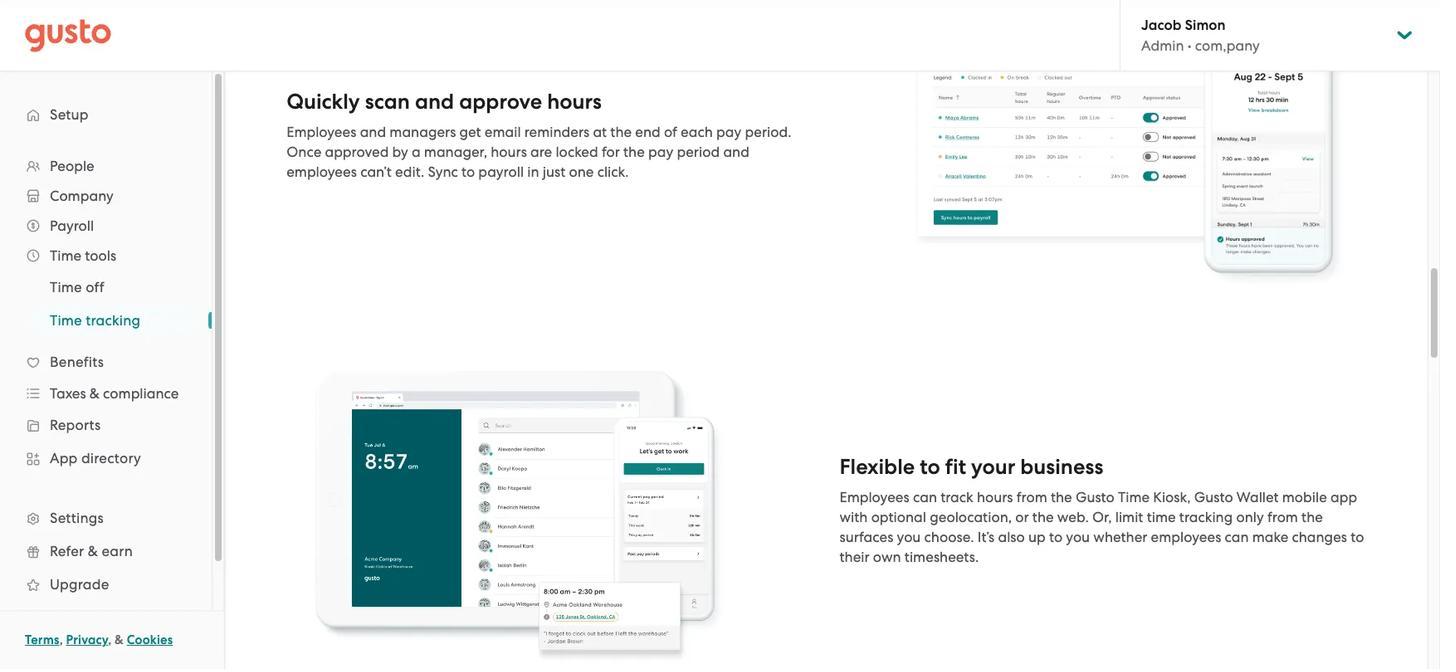 Task type: describe. For each thing, give the bounding box(es) containing it.
or
[[1016, 509, 1029, 526]]

time tracking
[[50, 312, 141, 329]]

setup link
[[17, 100, 195, 130]]

compliance
[[103, 385, 179, 402]]

1 , from the left
[[59, 633, 63, 648]]

flexible to fit your business
[[840, 455, 1104, 480]]

end
[[635, 123, 661, 140]]

reports
[[50, 417, 101, 433]]

refer & earn link
[[17, 536, 195, 566]]

home image
[[25, 19, 111, 52]]

terms link
[[25, 633, 59, 648]]

one
[[569, 163, 594, 180]]

reports link
[[17, 410, 195, 440]]

cookies button
[[127, 630, 173, 650]]

employees for quickly scan and approve hours
[[287, 123, 357, 140]]

employees for flexible to fit your business
[[840, 489, 910, 506]]

scan
[[365, 89, 410, 114]]

privacy
[[66, 633, 108, 648]]

edit.
[[395, 163, 425, 180]]

the up changes
[[1302, 509, 1323, 526]]

changes
[[1292, 529, 1348, 546]]

hours inside the employees can track hours from the gusto time kiosk, gusto wallet mobile app with optional           geolocation, or the web. or, limit time tracking only from the surfaces you choose. it's           also up to you whether employees can make changes to their own timesheets.
[[977, 489, 1013, 506]]

can't
[[360, 163, 392, 180]]

employees and managers get email reminders at the end of each pay period. once approved by a manager, hours are locked for the pay period and employees can't edit. sync to payroll in just one click.
[[287, 123, 792, 180]]

with
[[840, 509, 868, 526]]

time for time tracking
[[50, 312, 82, 329]]

cookies
[[127, 633, 173, 648]]

just
[[543, 163, 566, 180]]

gusto navigation element
[[0, 71, 212, 661]]

upgrade link
[[17, 570, 195, 599]]

are
[[531, 143, 552, 160]]

up
[[1029, 529, 1046, 546]]

period.
[[745, 123, 792, 140]]

each
[[681, 123, 713, 140]]

jacob simon admin • com,pany
[[1142, 17, 1260, 54]]

time off
[[50, 279, 104, 296]]

2 you from the left
[[1066, 529, 1090, 546]]

click.
[[598, 163, 629, 180]]

approve
[[459, 89, 542, 114]]

the up up
[[1033, 509, 1054, 526]]

email
[[485, 123, 521, 140]]

time tools button
[[17, 241, 195, 271]]

0 horizontal spatial pay
[[648, 143, 674, 160]]

people button
[[17, 151, 195, 181]]

reminders
[[525, 123, 590, 140]]

0 vertical spatial can
[[913, 489, 937, 506]]

setup
[[50, 106, 89, 123]]

your
[[972, 455, 1016, 480]]

directory
[[81, 450, 141, 467]]

optional
[[872, 509, 927, 526]]

settings
[[50, 510, 104, 526]]

whether
[[1094, 529, 1148, 546]]

off
[[86, 279, 104, 296]]

employees inside the employees can track hours from the gusto time kiosk, gusto wallet mobile app with optional           geolocation, or the web. or, limit time tracking only from the surfaces you choose. it's           also up to you whether employees can make changes to their own timesheets.
[[1151, 529, 1222, 546]]

fit
[[946, 455, 967, 480]]

time for time off
[[50, 279, 82, 296]]

to left 'fit'
[[920, 455, 941, 480]]

2 horizontal spatial and
[[724, 143, 750, 160]]

time
[[1147, 509, 1176, 526]]

simon
[[1185, 17, 1226, 34]]

also
[[998, 529, 1025, 546]]

•
[[1188, 37, 1192, 54]]

flexible
[[840, 455, 915, 480]]

a
[[412, 143, 421, 160]]

the right at
[[611, 123, 632, 140]]

settings link
[[17, 503, 195, 533]]

1 vertical spatial can
[[1225, 529, 1249, 546]]

employees can track hours from the gusto time kiosk, gusto wallet mobile app with optional           geolocation, or the web. or, limit time tracking only from the surfaces you choose. it's           also up to you whether employees can make changes to their own timesheets.
[[840, 489, 1365, 566]]

kiosk,
[[1154, 489, 1191, 506]]

approved
[[325, 143, 389, 160]]

0 vertical spatial and
[[415, 89, 454, 114]]

it's
[[978, 529, 995, 546]]

upgrade
[[50, 576, 109, 593]]

1 vertical spatial and
[[360, 123, 386, 140]]

limit
[[1116, 509, 1144, 526]]

business
[[1021, 455, 1104, 480]]

locked
[[556, 143, 598, 160]]

payroll button
[[17, 211, 195, 241]]

refer & earn
[[50, 543, 133, 560]]

admin
[[1142, 37, 1184, 54]]

app directory
[[50, 450, 141, 467]]

quickly scan and approve hours
[[287, 89, 602, 114]]



Task type: vqa. For each thing, say whether or not it's contained in the screenshot.
2nd IF from the bottom
no



Task type: locate. For each thing, give the bounding box(es) containing it.
2 horizontal spatial hours
[[977, 489, 1013, 506]]

0 horizontal spatial employees
[[287, 163, 357, 180]]

in
[[527, 163, 539, 180]]

choose.
[[925, 529, 974, 546]]

0 vertical spatial employees
[[287, 123, 357, 140]]

0 horizontal spatial you
[[897, 529, 921, 546]]

the
[[611, 123, 632, 140], [624, 143, 645, 160], [1051, 489, 1073, 506], [1033, 509, 1054, 526], [1302, 509, 1323, 526]]

surfaces
[[840, 529, 894, 546]]

time for time tools
[[50, 247, 81, 264]]

& inside dropdown button
[[90, 385, 100, 402]]

& left cookies
[[115, 633, 124, 648]]

, down help
[[59, 633, 63, 648]]

can down only
[[1225, 529, 1249, 546]]

manager,
[[424, 143, 487, 160]]

hours down your
[[977, 489, 1013, 506]]

1 horizontal spatial employees
[[840, 489, 910, 506]]

1 vertical spatial employees
[[1151, 529, 1222, 546]]

&
[[90, 385, 100, 402], [88, 543, 98, 560], [115, 633, 124, 648]]

1 horizontal spatial from
[[1268, 509, 1299, 526]]

1 horizontal spatial gusto
[[1195, 489, 1234, 506]]

1 horizontal spatial employees
[[1151, 529, 1222, 546]]

1 vertical spatial tracking
[[1180, 509, 1233, 526]]

employees up the once
[[287, 123, 357, 140]]

1 vertical spatial hours
[[491, 143, 527, 160]]

2 vertical spatial hours
[[977, 489, 1013, 506]]

1 horizontal spatial pay
[[717, 123, 742, 140]]

employees up with
[[840, 489, 910, 506]]

of
[[664, 123, 677, 140]]

from
[[1017, 489, 1048, 506], [1268, 509, 1299, 526]]

own
[[873, 549, 901, 566]]

list
[[0, 151, 212, 634], [0, 271, 212, 337]]

web.
[[1058, 509, 1089, 526]]

1 list from the top
[[0, 151, 212, 634]]

2 list from the top
[[0, 271, 212, 337]]

can
[[913, 489, 937, 506], [1225, 529, 1249, 546]]

& right taxes
[[90, 385, 100, 402]]

tracking down the kiosk,
[[1180, 509, 1233, 526]]

taxes & compliance
[[50, 385, 179, 402]]

1 horizontal spatial hours
[[547, 89, 602, 114]]

time up limit
[[1118, 489, 1150, 506]]

tracking inside 'link'
[[86, 312, 141, 329]]

and up managers
[[415, 89, 454, 114]]

2 vertical spatial &
[[115, 633, 124, 648]]

taxes
[[50, 385, 86, 402]]

app
[[50, 450, 78, 467]]

the up web.
[[1051, 489, 1073, 506]]

company button
[[17, 181, 195, 211]]

0 vertical spatial from
[[1017, 489, 1048, 506]]

managers
[[390, 123, 456, 140]]

or,
[[1093, 509, 1112, 526]]

can left "track"
[[913, 489, 937, 506]]

from up or
[[1017, 489, 1048, 506]]

1 horizontal spatial can
[[1225, 529, 1249, 546]]

0 horizontal spatial tracking
[[86, 312, 141, 329]]

tracking down the time off link
[[86, 312, 141, 329]]

employees inside the employees can track hours from the gusto time kiosk, gusto wallet mobile app with optional           geolocation, or the web. or, limit time tracking only from the surfaces you choose. it's           also up to you whether employees can make changes to their own timesheets.
[[840, 489, 910, 506]]

privacy link
[[66, 633, 108, 648]]

0 vertical spatial &
[[90, 385, 100, 402]]

you down web.
[[1066, 529, 1090, 546]]

once
[[287, 143, 322, 160]]

employees down time
[[1151, 529, 1222, 546]]

1 gusto from the left
[[1076, 489, 1115, 506]]

gusto up or,
[[1076, 489, 1115, 506]]

payroll
[[50, 218, 94, 234]]

to right changes
[[1351, 529, 1365, 546]]

app
[[1331, 489, 1358, 506]]

com,pany
[[1196, 37, 1260, 54]]

employees inside employees and managers get email reminders at the end of each pay period. once approved by a manager, hours are locked for the pay period and employees can't edit. sync to payroll in just one click.
[[287, 123, 357, 140]]

0 horizontal spatial and
[[360, 123, 386, 140]]

1 horizontal spatial tracking
[[1180, 509, 1233, 526]]

time inside the employees can track hours from the gusto time kiosk, gusto wallet mobile app with optional           geolocation, or the web. or, limit time tracking only from the surfaces you choose. it's           also up to you whether employees can make changes to their own timesheets.
[[1118, 489, 1150, 506]]

earn
[[102, 543, 133, 560]]

gusto right the kiosk,
[[1195, 489, 1234, 506]]

hours inside employees and managers get email reminders at the end of each pay period. once approved by a manager, hours are locked for the pay period and employees can't edit. sync to payroll in just one click.
[[491, 143, 527, 160]]

1 vertical spatial employees
[[840, 489, 910, 506]]

2 , from the left
[[108, 633, 112, 648]]

, left cookies
[[108, 633, 112, 648]]

only
[[1237, 509, 1264, 526]]

quickly
[[287, 89, 360, 114]]

,
[[59, 633, 63, 648], [108, 633, 112, 648]]

time tracking link
[[30, 306, 195, 335]]

time inside dropdown button
[[50, 247, 81, 264]]

employees inside employees and managers get email reminders at the end of each pay period. once approved by a manager, hours are locked for the pay period and employees can't edit. sync to payroll in just one click.
[[287, 163, 357, 180]]

to down the manager,
[[462, 163, 475, 180]]

get
[[460, 123, 481, 140]]

their
[[840, 549, 870, 566]]

and down period.
[[724, 143, 750, 160]]

at
[[593, 123, 607, 140]]

to
[[462, 163, 475, 180], [920, 455, 941, 480], [1049, 529, 1063, 546], [1351, 529, 1365, 546]]

make
[[1253, 529, 1289, 546]]

time down payroll
[[50, 247, 81, 264]]

time down time off
[[50, 312, 82, 329]]

taxes & compliance button
[[17, 379, 195, 409]]

benefits
[[50, 354, 104, 370]]

1 horizontal spatial you
[[1066, 529, 1090, 546]]

0 horizontal spatial hours
[[491, 143, 527, 160]]

list containing time off
[[0, 271, 212, 337]]

pay right each
[[717, 123, 742, 140]]

employees down the once
[[287, 163, 357, 180]]

1 you from the left
[[897, 529, 921, 546]]

company
[[50, 188, 114, 204]]

0 horizontal spatial can
[[913, 489, 937, 506]]

and
[[415, 89, 454, 114], [360, 123, 386, 140], [724, 143, 750, 160]]

hours up the reminders
[[547, 89, 602, 114]]

the right for
[[624, 143, 645, 160]]

2 gusto from the left
[[1195, 489, 1234, 506]]

and up approved at top left
[[360, 123, 386, 140]]

benefits link
[[17, 347, 195, 377]]

0 vertical spatial pay
[[717, 123, 742, 140]]

tracking
[[86, 312, 141, 329], [1180, 509, 1233, 526]]

2 vertical spatial and
[[724, 143, 750, 160]]

& for compliance
[[90, 385, 100, 402]]

time off link
[[30, 272, 195, 302]]

payroll
[[479, 163, 524, 180]]

timesheets.
[[905, 549, 979, 566]]

refer
[[50, 543, 84, 560]]

you
[[897, 529, 921, 546], [1066, 529, 1090, 546]]

hours down email
[[491, 143, 527, 160]]

terms
[[25, 633, 59, 648]]

app directory link
[[17, 443, 195, 473]]

1 vertical spatial &
[[88, 543, 98, 560]]

time
[[50, 247, 81, 264], [50, 279, 82, 296], [50, 312, 82, 329], [1118, 489, 1150, 506]]

you down the optional
[[897, 529, 921, 546]]

tracking inside the employees can track hours from the gusto time kiosk, gusto wallet mobile app with optional           geolocation, or the web. or, limit time tracking only from the surfaces you choose. it's           also up to you whether employees can make changes to their own timesheets.
[[1180, 509, 1233, 526]]

1 horizontal spatial and
[[415, 89, 454, 114]]

wallet
[[1237, 489, 1279, 506]]

0 horizontal spatial ,
[[59, 633, 63, 648]]

to inside employees and managers get email reminders at the end of each pay period. once approved by a manager, hours are locked for the pay period and employees can't edit. sync to payroll in just one click.
[[462, 163, 475, 180]]

pay down of
[[648, 143, 674, 160]]

0 vertical spatial tracking
[[86, 312, 141, 329]]

help link
[[17, 603, 195, 633]]

0 horizontal spatial from
[[1017, 489, 1048, 506]]

0 horizontal spatial employees
[[287, 123, 357, 140]]

period
[[677, 143, 720, 160]]

hours
[[547, 89, 602, 114], [491, 143, 527, 160], [977, 489, 1013, 506]]

0 vertical spatial employees
[[287, 163, 357, 180]]

0 vertical spatial hours
[[547, 89, 602, 114]]

0 horizontal spatial gusto
[[1076, 489, 1115, 506]]

for
[[602, 143, 620, 160]]

employees
[[287, 123, 357, 140], [840, 489, 910, 506]]

time left off
[[50, 279, 82, 296]]

1 horizontal spatial ,
[[108, 633, 112, 648]]

jacob
[[1142, 17, 1182, 34]]

track
[[941, 489, 974, 506]]

from up make at the bottom of page
[[1268, 509, 1299, 526]]

help
[[50, 609, 81, 626]]

1 vertical spatial pay
[[648, 143, 674, 160]]

geolocation,
[[930, 509, 1012, 526]]

time inside 'link'
[[50, 312, 82, 329]]

pay
[[717, 123, 742, 140], [648, 143, 674, 160]]

gusto
[[1076, 489, 1115, 506], [1195, 489, 1234, 506]]

mobile
[[1283, 489, 1328, 506]]

list containing people
[[0, 151, 212, 634]]

& for earn
[[88, 543, 98, 560]]

sync
[[428, 163, 458, 180]]

people
[[50, 158, 94, 174]]

& left earn
[[88, 543, 98, 560]]

1 vertical spatial from
[[1268, 509, 1299, 526]]

to right up
[[1049, 529, 1063, 546]]

time tools
[[50, 247, 116, 264]]



